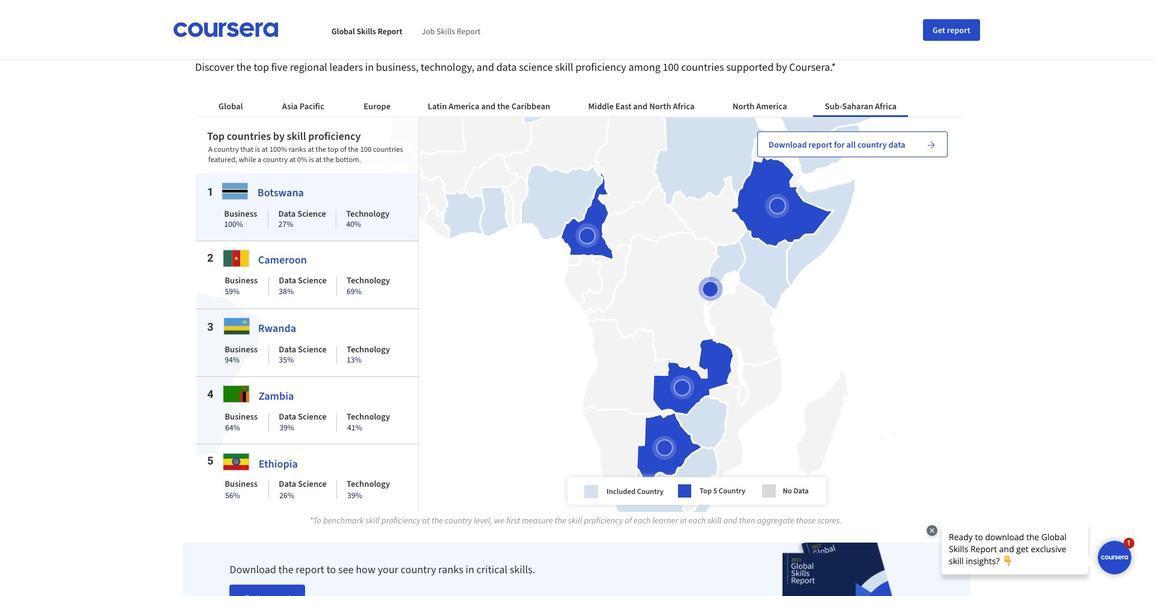 Task type: describe. For each thing, give the bounding box(es) containing it.
global skills report link
[[332, 25, 403, 36]]

coursera logo image
[[173, 22, 279, 37]]

global skills report
[[332, 25, 403, 36]]

skills for job
[[437, 25, 455, 36]]

get report
[[933, 24, 971, 35]]

job skills report
[[422, 25, 481, 36]]

report for job skills report
[[457, 25, 481, 36]]

job
[[422, 25, 435, 36]]

job skills report link
[[422, 25, 481, 36]]

get
[[933, 24, 946, 35]]



Task type: vqa. For each thing, say whether or not it's contained in the screenshot.
certificate
no



Task type: locate. For each thing, give the bounding box(es) containing it.
0 horizontal spatial report
[[378, 25, 403, 36]]

get report button
[[924, 19, 981, 41]]

1 skills from the left
[[357, 25, 376, 36]]

2 skills from the left
[[437, 25, 455, 36]]

report right job
[[457, 25, 481, 36]]

1 horizontal spatial report
[[457, 25, 481, 36]]

skills right job
[[437, 25, 455, 36]]

report
[[378, 25, 403, 36], [457, 25, 481, 36]]

1 report from the left
[[378, 25, 403, 36]]

skills right global
[[357, 25, 376, 36]]

0 horizontal spatial skills
[[357, 25, 376, 36]]

2 report from the left
[[457, 25, 481, 36]]

report for global skills report
[[378, 25, 403, 36]]

report left job
[[378, 25, 403, 36]]

global
[[332, 25, 355, 36]]

report
[[948, 24, 971, 35]]

skills for global
[[357, 25, 376, 36]]

1 horizontal spatial skills
[[437, 25, 455, 36]]

skills
[[357, 25, 376, 36], [437, 25, 455, 36]]



